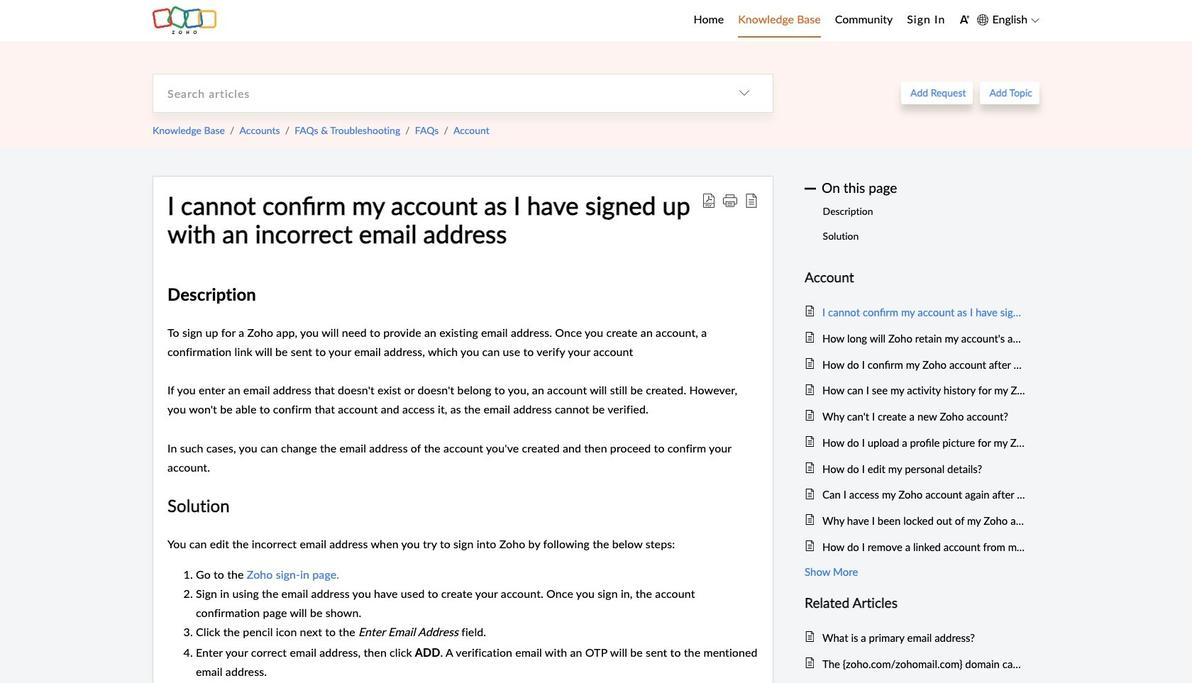 Task type: describe. For each thing, give the bounding box(es) containing it.
choose category image
[[739, 87, 750, 99]]

user preference image
[[960, 14, 970, 25]]

1 heading from the top
[[805, 267, 1026, 289]]

reader view image
[[745, 193, 759, 208]]

download as pdf image
[[702, 193, 716, 208]]

2 heading from the top
[[805, 592, 1026, 614]]



Task type: vqa. For each thing, say whether or not it's contained in the screenshot.
User Preference ICON
yes



Task type: locate. For each thing, give the bounding box(es) containing it.
Search articles field
[[153, 74, 716, 112]]

choose languages element
[[978, 11, 1040, 29]]

user preference element
[[960, 10, 970, 31]]

0 vertical spatial heading
[[805, 267, 1026, 289]]

1 vertical spatial heading
[[805, 592, 1026, 614]]

choose category element
[[716, 74, 773, 112]]

heading
[[805, 267, 1026, 289], [805, 592, 1026, 614]]



